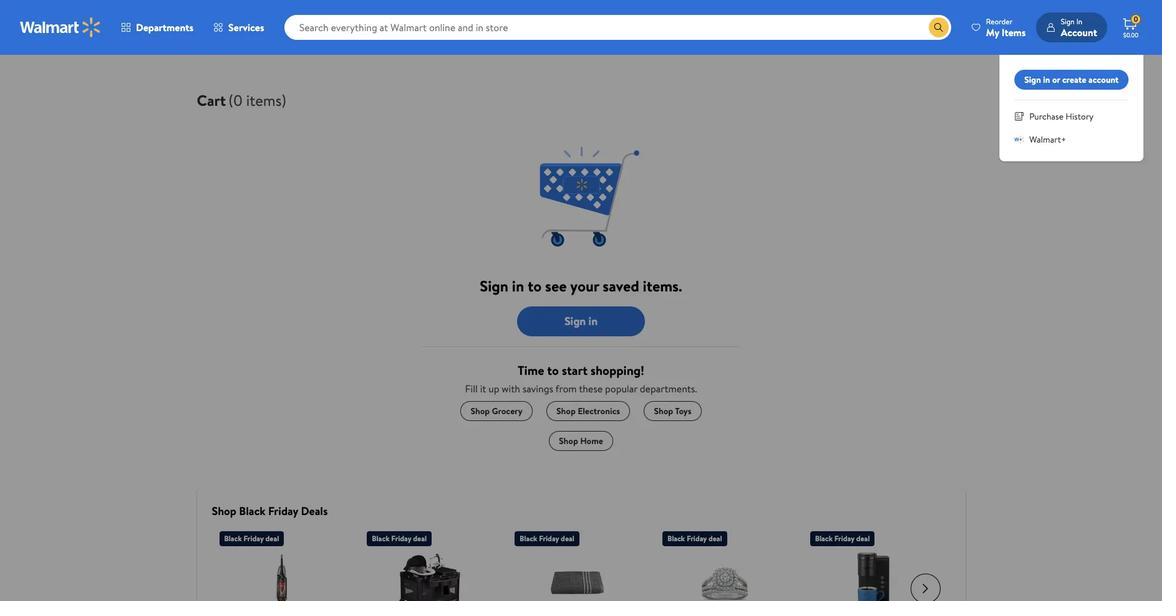 Task type: locate. For each thing, give the bounding box(es) containing it.
to left start
[[547, 362, 559, 379]]

0 horizontal spatial in
[[512, 276, 524, 297]]

3 deal from the left
[[561, 534, 574, 545]]

up
[[489, 382, 499, 396]]

account
[[1088, 74, 1119, 86]]

shop
[[471, 405, 490, 418], [556, 405, 576, 418], [654, 405, 673, 418], [559, 435, 578, 448], [212, 504, 236, 520]]

deals
[[301, 504, 328, 520]]

(0
[[228, 90, 243, 111]]

services
[[228, 21, 264, 34]]

black friday deal
[[224, 534, 279, 545], [372, 534, 427, 545], [520, 534, 574, 545], [667, 534, 722, 545], [815, 534, 870, 545]]

sign down sign in to see your saved items.
[[564, 314, 586, 329]]

Walmart Site-Wide search field
[[284, 15, 951, 40]]

items)
[[246, 90, 286, 111]]

purchase history link
[[1014, 110, 1129, 124]]

in
[[1043, 74, 1050, 86], [512, 276, 524, 297], [589, 314, 598, 329]]

4 black friday deal group from the left
[[662, 527, 788, 602]]

walmart+ link
[[1014, 133, 1129, 147]]

1 horizontal spatial to
[[547, 362, 559, 379]]

in for to
[[512, 276, 524, 297]]

black
[[239, 504, 266, 520], [224, 534, 242, 545], [372, 534, 390, 545], [520, 534, 537, 545], [667, 534, 685, 545], [815, 534, 833, 545]]

shop toys link
[[644, 402, 701, 422]]

shop inside 'shop grocery' link
[[471, 405, 490, 418]]

4 deal from the left
[[709, 534, 722, 545]]

sign left in
[[1061, 16, 1075, 27]]

shop for shop toys
[[654, 405, 673, 418]]

sign left see
[[480, 276, 508, 297]]

shopping!
[[591, 362, 644, 379]]

in left or
[[1043, 74, 1050, 86]]

2 black friday deal from the left
[[372, 534, 427, 545]]

Search search field
[[284, 15, 951, 40]]

1 horizontal spatial in
[[589, 314, 598, 329]]

with
[[502, 382, 520, 396]]

0 vertical spatial to
[[528, 276, 542, 297]]

time to start shopping!
[[518, 362, 644, 379]]

shop for shop electronics
[[556, 405, 576, 418]]

sign inside sign in account
[[1061, 16, 1075, 27]]

sign for sign in to see your saved items.
[[480, 276, 508, 297]]

see
[[545, 276, 567, 297]]

create
[[1062, 74, 1086, 86]]

from
[[555, 382, 577, 396]]

in down your
[[589, 314, 598, 329]]

in left see
[[512, 276, 524, 297]]

2 horizontal spatial in
[[1043, 74, 1050, 86]]

toys
[[675, 405, 691, 418]]

0
[[1134, 14, 1138, 24]]

fill it up with savings from these popular departments.
[[465, 382, 697, 396]]

0 vertical spatial in
[[1043, 74, 1050, 86]]

savings
[[523, 382, 553, 396]]

1 vertical spatial in
[[512, 276, 524, 297]]

fill
[[465, 382, 478, 396]]

to
[[528, 276, 542, 297], [547, 362, 559, 379]]

shop inside shop electronics link
[[556, 405, 576, 418]]

shop home link
[[549, 432, 613, 452]]

purchase
[[1029, 110, 1064, 123]]

sign
[[1061, 16, 1075, 27], [1024, 74, 1041, 86], [480, 276, 508, 297], [564, 314, 586, 329]]

reorder my items
[[986, 16, 1026, 39]]

it
[[480, 382, 486, 396]]

grocery
[[492, 405, 523, 418]]

2 black friday deal group from the left
[[367, 527, 492, 602]]

deal
[[265, 534, 279, 545], [413, 534, 427, 545], [561, 534, 574, 545], [709, 534, 722, 545], [856, 534, 870, 545]]

black friday deal group
[[219, 527, 345, 602], [367, 527, 492, 602], [515, 527, 640, 602], [662, 527, 788, 602], [810, 527, 935, 602]]

5 deal from the left
[[856, 534, 870, 545]]

1 black friday deal from the left
[[224, 534, 279, 545]]

friday
[[268, 504, 298, 520], [244, 534, 264, 545], [391, 534, 411, 545], [539, 534, 559, 545], [687, 534, 707, 545], [834, 534, 854, 545]]

5 black friday deal group from the left
[[810, 527, 935, 602]]

sign in or create account
[[1024, 74, 1119, 86]]

next slide for horizontalscrollerrecommendations list image
[[910, 574, 940, 602]]

electronics
[[578, 405, 620, 418]]

sign in to see your saved items.
[[480, 276, 682, 297]]

4 black friday deal from the left
[[667, 534, 722, 545]]

sign left or
[[1024, 74, 1041, 86]]

2 vertical spatial in
[[589, 314, 598, 329]]

5 black friday deal from the left
[[815, 534, 870, 545]]

departments button
[[111, 12, 203, 42]]

to left see
[[528, 276, 542, 297]]

items.
[[643, 276, 682, 297]]

cart
[[197, 90, 226, 111]]

shop for shop home
[[559, 435, 578, 448]]

or
[[1052, 74, 1060, 86]]

sign in account
[[1061, 16, 1097, 39]]

items
[[1002, 25, 1026, 39]]

home
[[580, 435, 603, 448]]

1 black friday deal group from the left
[[219, 527, 345, 602]]

shop for shop grocery
[[471, 405, 490, 418]]

shop inside shop home link
[[559, 435, 578, 448]]

0 horizontal spatial to
[[528, 276, 542, 297]]



Task type: describe. For each thing, give the bounding box(es) containing it.
3 black friday deal group from the left
[[515, 527, 640, 602]]

shop for shop black friday deals
[[212, 504, 236, 520]]

1 vertical spatial to
[[547, 362, 559, 379]]

departments.
[[640, 382, 697, 396]]

$0.00
[[1123, 31, 1139, 39]]

0 $0.00
[[1123, 14, 1139, 39]]

shop electronics
[[556, 405, 620, 418]]

departments
[[136, 21, 193, 34]]

my
[[986, 25, 999, 39]]

in
[[1076, 16, 1082, 27]]

sign in or create account button
[[1014, 70, 1129, 90]]

history
[[1066, 110, 1094, 123]]

purchase history
[[1029, 110, 1094, 123]]

saved
[[603, 276, 639, 297]]

empty cart image
[[506, 136, 656, 261]]

reorder
[[986, 16, 1013, 27]]

2 deal from the left
[[413, 534, 427, 545]]

services button
[[203, 12, 274, 42]]

sign for sign in
[[564, 314, 586, 329]]

walmart image
[[20, 17, 101, 37]]

sign in
[[564, 314, 598, 329]]

3 black friday deal from the left
[[520, 534, 574, 545]]

start
[[562, 362, 588, 379]]

these
[[579, 382, 603, 396]]

walmart+ image
[[1014, 135, 1024, 145]]

search icon image
[[934, 22, 944, 32]]

walmart+
[[1029, 133, 1066, 146]]

sign for sign in or create account
[[1024, 74, 1041, 86]]

shop toys
[[654, 405, 691, 418]]

shop black friday deals
[[212, 504, 328, 520]]

sign for sign in account
[[1061, 16, 1075, 27]]

shop home
[[559, 435, 603, 448]]

1 deal from the left
[[265, 534, 279, 545]]

sign in button
[[517, 307, 645, 337]]

shop grocery
[[471, 405, 523, 418]]

cart (0 items)
[[197, 90, 286, 111]]

in for or
[[1043, 74, 1050, 86]]

your
[[570, 276, 599, 297]]

popular
[[605, 382, 638, 396]]

time
[[518, 362, 544, 379]]

account
[[1061, 25, 1097, 39]]

shop grocery link
[[461, 402, 532, 422]]

shop electronics link
[[546, 402, 630, 422]]



Task type: vqa. For each thing, say whether or not it's contained in the screenshot.
Sign in or create account "button"
yes



